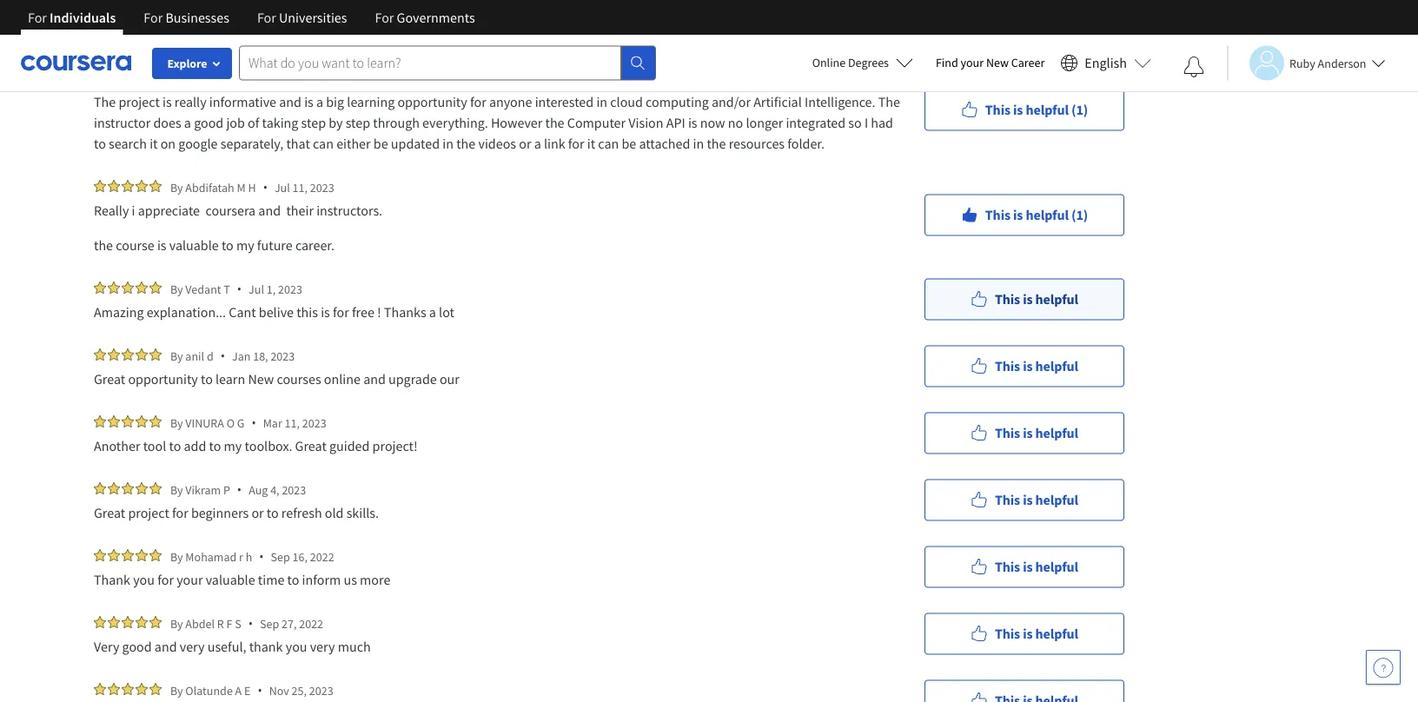 Task type: describe. For each thing, give the bounding box(es) containing it.
to right time
[[287, 571, 299, 588]]

project for for
[[128, 504, 169, 521]]

opportunity inside the project is really informative and is a big learning opportunity for anyone interested in cloud computing and/or artificial intelligence. the instructor does a good job of taking step by step through everything. however the computer vision api is now no longer integrated so i had to search it on google separately, that can either be updated in the videos or a link for it can be attached in the resources folder.
[[398, 93, 467, 110]]

project!
[[373, 437, 418, 455]]

aug inside by abdul r n m • aug 10, 2023
[[265, 71, 284, 86]]

2023 inside by vikram p • aug 4, 2023
[[282, 482, 306, 498]]

my for future
[[236, 236, 254, 254]]

helpful for thank you for your valuable time to inform us more
[[1036, 558, 1079, 576]]

skills.
[[346, 504, 379, 521]]

us
[[344, 571, 357, 588]]

cant
[[229, 303, 256, 321]]

great project for beginners or to refresh old skills.
[[94, 504, 379, 521]]

1 be from the left
[[374, 135, 388, 152]]

ruby
[[1290, 55, 1316, 71]]

this is helpful for great project for beginners or to refresh old skills.
[[995, 491, 1079, 509]]

anyone
[[489, 93, 532, 110]]

explanation...
[[147, 303, 226, 321]]

universities
[[279, 9, 347, 26]]

1 vertical spatial great
[[295, 437, 327, 455]]

career
[[1011, 55, 1045, 70]]

abdifatah
[[185, 179, 234, 195]]

this for great project for beginners or to refresh old skills.
[[995, 491, 1020, 509]]

thanks
[[384, 303, 426, 321]]

appreciate
[[138, 202, 200, 219]]

by inside by abdifatah m h • jul 11, 2023
[[170, 179, 183, 195]]

ruby anderson button
[[1227, 46, 1386, 80]]

online
[[324, 370, 361, 388]]

i
[[132, 202, 135, 219]]

h
[[246, 549, 252, 565]]

the project is really informative and is a big learning opportunity for anyone interested in cloud computing and/or artificial intelligence. the instructor does a good job of taking step by step through everything. however the computer vision api is now no longer integrated so i had to search it on google separately, that can either be updated in the videos or a link for it can be attached in the resources folder.
[[94, 93, 903, 152]]

2023 inside by abdul r n m • aug 10, 2023
[[304, 71, 328, 86]]

find
[[936, 55, 958, 70]]

vision
[[629, 114, 664, 131]]

to right add
[[209, 437, 221, 455]]

of
[[248, 114, 259, 131]]

the down the everything.
[[456, 135, 476, 152]]

time
[[258, 571, 285, 588]]

by for your
[[170, 549, 183, 565]]

taking
[[262, 114, 298, 131]]

upgrade
[[389, 370, 437, 388]]

by for add
[[170, 415, 183, 431]]

find your new career link
[[927, 52, 1054, 74]]

for for governments
[[375, 9, 394, 26]]

lot
[[439, 303, 455, 321]]

career.
[[295, 236, 335, 254]]

0 horizontal spatial in
[[443, 135, 454, 152]]

0 vertical spatial you
[[133, 571, 155, 588]]

businesses
[[166, 9, 229, 26]]

this for the project is really informative and is a big learning opportunity for anyone interested in cloud computing and/or artificial intelligence. the instructor does a good job of taking step by step through everything. however the computer vision api is now no longer integrated so i had to search it on google separately, that can either be updated in the videos or a link for it can be attached in the resources folder.
[[985, 101, 1011, 119]]

!
[[377, 303, 381, 321]]

really
[[94, 202, 129, 219]]

(1) for •
[[1072, 101, 1088, 119]]

this is helpful (1) for •
[[985, 101, 1088, 119]]

my for toolbox.
[[224, 437, 242, 455]]

by inside the by olatunde a e • nov 25, 2023
[[170, 683, 183, 698]]

beginners
[[191, 504, 249, 521]]

this is helpful button for thank you for your valuable time to inform us more
[[925, 546, 1125, 588]]

this is helpful button for great project for beginners or to refresh old skills.
[[925, 479, 1125, 521]]

by vinura o g • mar 11, 2023
[[170, 415, 326, 431]]

by for very
[[170, 616, 183, 631]]

learning
[[347, 93, 395, 110]]

p
[[223, 482, 230, 498]]

this is helpful button for great opportunity to learn new courses online and upgrade our
[[925, 345, 1125, 387]]

this is helpful button for another tool to add to my toolbox. great guided project!
[[925, 412, 1125, 454]]

online degrees button
[[798, 43, 927, 82]]

1 this is helpful from the top
[[995, 291, 1079, 308]]

old
[[325, 504, 344, 521]]

another tool to add to my toolbox. great guided project!
[[94, 437, 418, 455]]

everything.
[[422, 114, 488, 131]]

good inside the project is really informative and is a big learning opportunity for anyone interested in cloud computing and/or artificial intelligence. the instructor does a good job of taking step by step through everything. however the computer vision api is now no longer integrated so i had to search it on google separately, that can either be updated in the videos or a link for it can be attached in the resources folder.
[[194, 114, 224, 131]]

thank you for your valuable time to inform us more
[[94, 571, 391, 588]]

toolbox.
[[245, 437, 292, 455]]

1 it from the left
[[150, 135, 158, 152]]

and/or
[[712, 93, 751, 110]]

18,
[[253, 348, 268, 364]]

by for belive
[[170, 281, 183, 297]]

1 horizontal spatial in
[[597, 93, 608, 110]]

helpful for another tool to add to my toolbox. great guided project!
[[1036, 425, 1079, 442]]

anil
[[185, 348, 204, 364]]

mar
[[263, 415, 282, 431]]

find your new career
[[936, 55, 1045, 70]]

1 vertical spatial valuable
[[206, 571, 255, 588]]

for businesses
[[144, 9, 229, 26]]

online
[[812, 55, 846, 70]]

abdel
[[185, 616, 215, 631]]

by vedant t • jul 1, 2023
[[170, 281, 302, 297]]

11, for this is helpful (1)
[[293, 179, 308, 195]]

r for useful,
[[217, 616, 224, 631]]

• right h at the top left
[[263, 179, 268, 196]]

on
[[161, 135, 176, 152]]

this is helpful for thank you for your valuable time to inform us more
[[995, 558, 1079, 576]]

another
[[94, 437, 140, 455]]

by
[[329, 114, 343, 131]]

great for great opportunity to learn new courses online and upgrade our
[[94, 370, 125, 388]]

great for great project for beginners or to refresh old skills.
[[94, 504, 125, 521]]

25,
[[292, 683, 307, 698]]

by for learn
[[170, 348, 183, 364]]

this is helpful button for very good and very useful, thank you very much
[[925, 613, 1125, 655]]

• right t
[[237, 281, 242, 297]]

m inside by abdul r n m • aug 10, 2023
[[237, 71, 246, 86]]

and inside the project is really informative and is a big learning opportunity for anyone interested in cloud computing and/or artificial intelligence. the instructor does a good job of taking step by step through everything. however the computer vision api is now no longer integrated so i had to search it on google separately, that can either be updated in the videos or a link for it can be attached in the resources folder.
[[279, 93, 302, 110]]

free
[[352, 303, 374, 321]]

2023 inside by abdifatah m h • jul 11, 2023
[[310, 179, 334, 195]]

attached
[[639, 135, 690, 152]]

0 horizontal spatial good
[[122, 638, 152, 655]]

informative
[[209, 93, 276, 110]]

f
[[226, 616, 232, 631]]

a right does
[[184, 114, 191, 131]]

• right g at bottom
[[252, 415, 256, 431]]

helpful for very good and very useful, thank you very much
[[1036, 625, 1079, 643]]

2 be from the left
[[622, 135, 636, 152]]

1 step from the left
[[301, 114, 326, 131]]

for universities
[[257, 9, 347, 26]]

to left add
[[169, 437, 181, 455]]

ruby anderson
[[1290, 55, 1367, 71]]

this for great opportunity to learn new courses online and upgrade our
[[995, 358, 1020, 375]]

through
[[373, 114, 420, 131]]

explore
[[167, 56, 207, 71]]

amazing explanation... cant belive this is for free ! thanks a lot
[[94, 303, 455, 321]]

• right p
[[237, 482, 242, 498]]

by anil d • jan 18, 2023
[[170, 348, 295, 364]]

longer
[[746, 114, 783, 131]]

coursera image
[[21, 49, 131, 77]]

course
[[116, 236, 154, 254]]

tool
[[143, 437, 166, 455]]

computer
[[567, 114, 626, 131]]

this for another tool to add to my toolbox. great guided project!
[[995, 425, 1020, 442]]

integrated
[[786, 114, 846, 131]]

however
[[491, 114, 543, 131]]

aug inside by vikram p • aug 4, 2023
[[249, 482, 268, 498]]

this is helpful (1) button for •
[[925, 89, 1125, 131]]

0 vertical spatial valuable
[[169, 236, 219, 254]]

a left lot
[[429, 303, 436, 321]]

2023 inside by vinura o g • mar 11, 2023
[[302, 415, 326, 431]]

• right s
[[248, 615, 253, 632]]

1 very from the left
[[180, 638, 205, 655]]

very good and very useful, thank you very much
[[94, 638, 374, 655]]

their
[[286, 202, 314, 219]]

instructors.
[[317, 202, 382, 219]]

a left link
[[534, 135, 541, 152]]

no
[[728, 114, 743, 131]]

a
[[235, 683, 242, 698]]

for for individuals
[[28, 9, 47, 26]]



Task type: vqa. For each thing, say whether or not it's contained in the screenshot.
machine within the : In This Professional Certificate Program Offered By Ibm, You'Ll Learn About Key Ai Concepts Like Machine Learning, Deep Learning, And Neural Networks. Without Any Programming, You'Ll Learn To Create And Deploy Ai Chatbots And Virtual Assistants.
no



Task type: locate. For each thing, give the bounding box(es) containing it.
sep left 16,
[[271, 549, 290, 565]]

thank
[[249, 638, 283, 655]]

1 horizontal spatial can
[[598, 135, 619, 152]]

0 horizontal spatial new
[[248, 370, 274, 388]]

2023 inside by vedant t • jul 1, 2023
[[278, 281, 302, 297]]

help center image
[[1373, 657, 1394, 678]]

great left guided
[[295, 437, 327, 455]]

0 horizontal spatial be
[[374, 135, 388, 152]]

2022 inside by mohamad r h • sep 16, 2022
[[310, 549, 334, 565]]

so
[[849, 114, 862, 131]]

r
[[218, 71, 225, 86], [217, 616, 224, 631]]

in up computer
[[597, 93, 608, 110]]

it down computer
[[587, 135, 595, 152]]

2023 up their
[[310, 179, 334, 195]]

2023 right "mar"
[[302, 415, 326, 431]]

explore button
[[152, 48, 232, 79]]

m inside by abdifatah m h • jul 11, 2023
[[237, 179, 246, 195]]

1 vertical spatial opportunity
[[128, 370, 198, 388]]

by left mohamad
[[170, 549, 183, 565]]

the up link
[[545, 114, 565, 131]]

the up instructor
[[94, 93, 116, 110]]

h
[[248, 179, 256, 195]]

6 this is helpful from the top
[[995, 625, 1079, 643]]

2023 inside by anil d • jan 18, 2023
[[271, 348, 295, 364]]

for left universities
[[257, 9, 276, 26]]

that
[[286, 135, 310, 152]]

1 horizontal spatial jul
[[275, 179, 290, 195]]

you
[[133, 571, 155, 588], [286, 638, 307, 655]]

2023 right 18,
[[271, 348, 295, 364]]

2023
[[304, 71, 328, 86], [310, 179, 334, 195], [278, 281, 302, 297], [271, 348, 295, 364], [302, 415, 326, 431], [282, 482, 306, 498], [309, 683, 333, 698]]

1 vertical spatial your
[[177, 571, 203, 588]]

What do you want to learn? text field
[[239, 46, 621, 80]]

sep left 27,
[[260, 616, 279, 631]]

1 vertical spatial m
[[237, 179, 246, 195]]

0 vertical spatial 2022
[[310, 549, 334, 565]]

videos
[[478, 135, 516, 152]]

sep inside by mohamad r h • sep 16, 2022
[[271, 549, 290, 565]]

filled star image
[[94, 71, 106, 83], [149, 71, 162, 83], [94, 180, 106, 192], [108, 180, 120, 192], [136, 180, 148, 192], [149, 180, 162, 192], [94, 282, 106, 294], [94, 349, 106, 361], [108, 349, 120, 361], [122, 349, 134, 361], [108, 415, 120, 428], [122, 415, 134, 428], [136, 415, 148, 428], [122, 482, 134, 495], [149, 482, 162, 495], [94, 549, 106, 561], [136, 549, 148, 561], [108, 616, 120, 628], [136, 616, 148, 628], [149, 616, 162, 628], [94, 683, 106, 695], [149, 683, 162, 695]]

anderson
[[1318, 55, 1367, 71]]

opportunity up the everything.
[[398, 93, 467, 110]]

the up "had" on the right top of the page
[[878, 93, 900, 110]]

for individuals
[[28, 9, 116, 26]]

4 this is helpful button from the top
[[925, 479, 1125, 521]]

this
[[985, 101, 1011, 119], [985, 206, 1011, 224], [995, 291, 1020, 308], [995, 358, 1020, 375], [995, 425, 1020, 442], [995, 491, 1020, 509], [995, 558, 1020, 576], [995, 625, 1020, 643]]

2 step from the left
[[346, 114, 370, 131]]

separately,
[[221, 135, 284, 152]]

your
[[961, 55, 984, 70], [177, 571, 203, 588]]

for down vikram
[[172, 504, 188, 521]]

and up taking
[[279, 93, 302, 110]]

for left governments
[[375, 9, 394, 26]]

0 horizontal spatial step
[[301, 114, 326, 131]]

3 for from the left
[[257, 9, 276, 26]]

2 this is helpful from the top
[[995, 358, 1079, 375]]

to down coursera
[[222, 236, 234, 254]]

m
[[237, 71, 246, 86], [237, 179, 246, 195]]

or down by vikram p • aug 4, 2023
[[252, 504, 264, 521]]

4 this is helpful from the top
[[995, 491, 1079, 509]]

2 (1) from the top
[[1072, 206, 1088, 224]]

2 it from the left
[[587, 135, 595, 152]]

this is helpful (1) button for jul
[[925, 194, 1125, 236]]

valuable down appreciate
[[169, 236, 219, 254]]

nov
[[269, 683, 289, 698]]

a left big
[[316, 93, 323, 110]]

0 vertical spatial this is helpful (1)
[[985, 101, 1088, 119]]

2 horizontal spatial in
[[693, 135, 704, 152]]

valuable down r
[[206, 571, 255, 588]]

project
[[119, 93, 160, 110], [128, 504, 169, 521]]

can down by
[[313, 135, 334, 152]]

1 this is helpful (1) button from the top
[[925, 89, 1125, 131]]

11, right "mar"
[[285, 415, 300, 431]]

this is helpful button
[[925, 279, 1125, 320], [925, 345, 1125, 387], [925, 412, 1125, 454], [925, 479, 1125, 521], [925, 546, 1125, 588], [925, 613, 1125, 655]]

your down mohamad
[[177, 571, 203, 588]]

1 for from the left
[[28, 9, 47, 26]]

r left n
[[218, 71, 225, 86]]

the left course
[[94, 236, 113, 254]]

0 horizontal spatial you
[[133, 571, 155, 588]]

1 by from the top
[[170, 71, 183, 86]]

for left free
[[333, 303, 349, 321]]

1 vertical spatial 11,
[[285, 415, 300, 431]]

3 by from the top
[[170, 281, 183, 297]]

amazing
[[94, 303, 144, 321]]

vedant
[[185, 281, 221, 297]]

this is helpful
[[995, 291, 1079, 308], [995, 358, 1079, 375], [995, 425, 1079, 442], [995, 491, 1079, 509], [995, 558, 1079, 576], [995, 625, 1079, 643]]

for for universities
[[257, 9, 276, 26]]

jul up their
[[275, 179, 290, 195]]

you right "thank"
[[133, 571, 155, 588]]

and
[[279, 93, 302, 110], [258, 202, 281, 219], [363, 370, 386, 388], [155, 638, 177, 655]]

1 vertical spatial my
[[224, 437, 242, 455]]

2023 right 25,
[[309, 683, 333, 698]]

aug left 4,
[[249, 482, 268, 498]]

guided
[[329, 437, 370, 455]]

16,
[[293, 549, 308, 565]]

1 horizontal spatial good
[[194, 114, 224, 131]]

r inside by abdul r n m • aug 10, 2023
[[218, 71, 225, 86]]

11, for this is helpful
[[285, 415, 300, 431]]

0 vertical spatial 11,
[[293, 179, 308, 195]]

by left vinura at the left bottom of the page
[[170, 415, 183, 431]]

1 horizontal spatial your
[[961, 55, 984, 70]]

by up explanation...
[[170, 281, 183, 297]]

this is helpful for great opportunity to learn new courses online and upgrade our
[[995, 358, 1079, 375]]

0 vertical spatial (1)
[[1072, 101, 1088, 119]]

this is helpful (1) for jul
[[985, 206, 1088, 224]]

opportunity down anil
[[128, 370, 198, 388]]

1 horizontal spatial very
[[310, 638, 335, 655]]

1 horizontal spatial opportunity
[[398, 93, 467, 110]]

n
[[227, 71, 235, 86]]

in down the everything.
[[443, 135, 454, 152]]

by up appreciate
[[170, 179, 183, 195]]

to inside the project is really informative and is a big learning opportunity for anyone interested in cloud computing and/or artificial intelligence. the instructor does a good job of taking step by step through everything. however the computer vision api is now no longer integrated so i had to search it on google separately, that can either be updated in the videos or a link for it can be attached in the resources folder.
[[94, 135, 106, 152]]

0 vertical spatial new
[[986, 55, 1009, 70]]

2 very from the left
[[310, 638, 335, 655]]

my down the o at bottom
[[224, 437, 242, 455]]

this for very good and very useful, thank you very much
[[995, 625, 1020, 643]]

search
[[109, 135, 147, 152]]

d
[[207, 348, 214, 364]]

or down 'however' at the left of the page
[[519, 135, 531, 152]]

0 vertical spatial opportunity
[[398, 93, 467, 110]]

0 vertical spatial project
[[119, 93, 160, 110]]

4 by from the top
[[170, 348, 183, 364]]

11,
[[293, 179, 308, 195], [285, 415, 300, 431]]

1 vertical spatial jul
[[249, 281, 264, 297]]

by inside by abdel r f s • sep 27, 2022
[[170, 616, 183, 631]]

really i appreciate  coursera and  their instructors.
[[94, 202, 382, 219]]

be down 'vision'
[[622, 135, 636, 152]]

sep inside by abdel r f s • sep 27, 2022
[[260, 616, 279, 631]]

• right the d
[[220, 348, 225, 364]]

0 vertical spatial r
[[218, 71, 225, 86]]

good right very
[[122, 638, 152, 655]]

coursera
[[205, 202, 256, 219]]

1 horizontal spatial the
[[878, 93, 900, 110]]

7 by from the top
[[170, 549, 183, 565]]

m left h at the top left
[[237, 179, 246, 195]]

0 vertical spatial this is helpful (1) button
[[925, 89, 1125, 131]]

•
[[253, 70, 258, 87], [263, 179, 268, 196], [237, 281, 242, 297], [220, 348, 225, 364], [252, 415, 256, 431], [237, 482, 242, 498], [259, 548, 264, 565], [248, 615, 253, 632], [258, 682, 262, 699]]

2 the from the left
[[878, 93, 900, 110]]

this is helpful for another tool to add to my toolbox. great guided project!
[[995, 425, 1079, 442]]

2 vertical spatial great
[[94, 504, 125, 521]]

for right "thank"
[[157, 571, 174, 588]]

r left f
[[217, 616, 224, 631]]

learn
[[216, 370, 245, 388]]

jan
[[232, 348, 251, 364]]

8 by from the top
[[170, 616, 183, 631]]

11, inside by vinura o g • mar 11, 2023
[[285, 415, 300, 431]]

by for beginners
[[170, 482, 183, 498]]

1 horizontal spatial or
[[519, 135, 531, 152]]

by olatunde a e • nov 25, 2023
[[170, 682, 333, 699]]

0 vertical spatial great
[[94, 370, 125, 388]]

2 can from the left
[[598, 135, 619, 152]]

2022 inside by abdel r f s • sep 27, 2022
[[299, 616, 323, 631]]

folder.
[[788, 135, 825, 152]]

4 for from the left
[[375, 9, 394, 26]]

by left olatunde
[[170, 683, 183, 698]]

2 by from the top
[[170, 179, 183, 195]]

this
[[297, 303, 318, 321]]

0 vertical spatial m
[[237, 71, 246, 86]]

good up google
[[194, 114, 224, 131]]

1 vertical spatial 2022
[[299, 616, 323, 631]]

1 vertical spatial project
[[128, 504, 169, 521]]

1 vertical spatial sep
[[260, 616, 279, 631]]

aug left the 10,
[[265, 71, 284, 86]]

2 this is helpful button from the top
[[925, 345, 1125, 387]]

11, inside by abdifatah m h • jul 11, 2023
[[293, 179, 308, 195]]

jul inside by vedant t • jul 1, 2023
[[249, 281, 264, 297]]

vinura
[[185, 415, 224, 431]]

0 vertical spatial my
[[236, 236, 254, 254]]

step left by
[[301, 114, 326, 131]]

the down now
[[707, 135, 726, 152]]

by for really
[[170, 71, 183, 86]]

it left on
[[150, 135, 158, 152]]

online degrees
[[812, 55, 889, 70]]

great opportunity to learn new courses online and upgrade our
[[94, 370, 462, 388]]

t
[[224, 281, 230, 297]]

now
[[700, 114, 725, 131]]

3 this is helpful button from the top
[[925, 412, 1125, 454]]

r inside by abdel r f s • sep 27, 2022
[[217, 616, 224, 631]]

by left abdel
[[170, 616, 183, 631]]

by abdul r n m • aug 10, 2023
[[170, 70, 328, 87]]

to down 4,
[[267, 504, 279, 521]]

1 vertical spatial r
[[217, 616, 224, 631]]

by inside by abdul r n m • aug 10, 2023
[[170, 71, 183, 86]]

filled star image
[[108, 71, 120, 83], [122, 71, 134, 83], [136, 71, 148, 83], [122, 180, 134, 192], [108, 282, 120, 294], [122, 282, 134, 294], [136, 282, 148, 294], [149, 282, 162, 294], [136, 349, 148, 361], [149, 349, 162, 361], [94, 415, 106, 428], [149, 415, 162, 428], [94, 482, 106, 495], [108, 482, 120, 495], [136, 482, 148, 495], [108, 549, 120, 561], [122, 549, 134, 561], [149, 549, 162, 561], [94, 616, 106, 628], [122, 616, 134, 628], [108, 683, 120, 695], [122, 683, 134, 695], [136, 683, 148, 695]]

for left individuals
[[28, 9, 47, 26]]

english
[[1085, 54, 1127, 72]]

3 this is helpful from the top
[[995, 425, 1079, 442]]

olatunde
[[185, 683, 233, 698]]

by inside by anil d • jan 18, 2023
[[170, 348, 183, 364]]

for
[[28, 9, 47, 26], [144, 9, 163, 26], [257, 9, 276, 26], [375, 9, 394, 26]]

1 horizontal spatial step
[[346, 114, 370, 131]]

1 vertical spatial good
[[122, 638, 152, 655]]

jul inside by abdifatah m h • jul 11, 2023
[[275, 179, 290, 195]]

0 vertical spatial good
[[194, 114, 224, 131]]

by left vikram
[[170, 482, 183, 498]]

1 vertical spatial new
[[248, 370, 274, 388]]

1 horizontal spatial it
[[587, 135, 595, 152]]

great up another
[[94, 370, 125, 388]]

to down the d
[[201, 370, 213, 388]]

for right link
[[568, 135, 585, 152]]

your right find
[[961, 55, 984, 70]]

2 this is helpful (1) button from the top
[[925, 194, 1125, 236]]

1 horizontal spatial new
[[986, 55, 1009, 70]]

in down now
[[693, 135, 704, 152]]

inform
[[302, 571, 341, 588]]

this for thank you for your valuable time to inform us more
[[995, 558, 1020, 576]]

by
[[170, 71, 183, 86], [170, 179, 183, 195], [170, 281, 183, 297], [170, 348, 183, 364], [170, 415, 183, 431], [170, 482, 183, 498], [170, 549, 183, 565], [170, 616, 183, 631], [170, 683, 183, 698]]

e
[[244, 683, 251, 698]]

• right e
[[258, 682, 262, 699]]

helpful for the project is really informative and is a big learning opportunity for anyone interested in cloud computing and/or artificial intelligence. the instructor does a good job of taking step by step through everything. however the computer vision api is now no longer integrated so i had to search it on google separately, that can either be updated in the videos or a link for it can be attached in the resources folder.
[[1026, 101, 1069, 119]]

by vikram p • aug 4, 2023
[[170, 482, 306, 498]]

for up the everything.
[[470, 93, 486, 110]]

or inside the project is really informative and is a big learning opportunity for anyone interested in cloud computing and/or artificial intelligence. the instructor does a good job of taking step by step through everything. however the computer vision api is now no longer integrated so i had to search it on google separately, that can either be updated in the videos or a link for it can be attached in the resources folder.
[[519, 135, 531, 152]]

project up instructor
[[119, 93, 160, 110]]

api
[[666, 114, 685, 131]]

and right very
[[155, 638, 177, 655]]

this is helpful for very good and very useful, thank you very much
[[995, 625, 1079, 643]]

r for informative
[[218, 71, 225, 86]]

my left future
[[236, 236, 254, 254]]

g
[[237, 415, 245, 431]]

new inside the find your new career link
[[986, 55, 1009, 70]]

big
[[326, 93, 344, 110]]

and down by abdifatah m h • jul 11, 2023
[[258, 202, 281, 219]]

by inside by vinura o g • mar 11, 2023
[[170, 415, 183, 431]]

artificial
[[754, 93, 802, 110]]

new left career
[[986, 55, 1009, 70]]

the
[[94, 93, 116, 110], [878, 93, 900, 110]]

(1) for jul
[[1072, 206, 1088, 224]]

None search field
[[239, 46, 656, 80]]

step
[[301, 114, 326, 131], [346, 114, 370, 131]]

• right n
[[253, 70, 258, 87]]

2023 inside the by olatunde a e • nov 25, 2023
[[309, 683, 333, 698]]

helpful for great project for beginners or to refresh old skills.
[[1036, 491, 1079, 509]]

for governments
[[375, 9, 475, 26]]

great
[[94, 370, 125, 388], [295, 437, 327, 455], [94, 504, 125, 521]]

step up either
[[346, 114, 370, 131]]

for for businesses
[[144, 9, 163, 26]]

show notifications image
[[1184, 56, 1205, 77]]

by inside by vedant t • jul 1, 2023
[[170, 281, 183, 297]]

can down computer
[[598, 135, 619, 152]]

banner navigation
[[14, 0, 489, 35]]

2 this is helpful (1) from the top
[[985, 206, 1088, 224]]

my
[[236, 236, 254, 254], [224, 437, 242, 455]]

2022 right 16,
[[310, 549, 334, 565]]

0 vertical spatial or
[[519, 135, 531, 152]]

0 horizontal spatial jul
[[249, 281, 264, 297]]

project inside the project is really informative and is a big learning opportunity for anyone interested in cloud computing and/or artificial intelligence. the instructor does a good job of taking step by step through everything. however the computer vision api is now no longer integrated so i had to search it on google separately, that can either be updated in the videos or a link for it can be attached in the resources folder.
[[119, 93, 160, 110]]

computing
[[646, 93, 709, 110]]

very down abdel
[[180, 638, 205, 655]]

very
[[94, 638, 119, 655]]

0 vertical spatial jul
[[275, 179, 290, 195]]

2022 right 27,
[[299, 616, 323, 631]]

• right h
[[259, 548, 264, 565]]

be down through
[[374, 135, 388, 152]]

11, up their
[[293, 179, 308, 195]]

very left much
[[310, 638, 335, 655]]

1 this is helpful (1) from the top
[[985, 101, 1088, 119]]

1 vertical spatial this is helpful (1) button
[[925, 194, 1125, 236]]

a
[[316, 93, 323, 110], [184, 114, 191, 131], [534, 135, 541, 152], [429, 303, 436, 321]]

2 for from the left
[[144, 9, 163, 26]]

5 this is helpful button from the top
[[925, 546, 1125, 588]]

0 horizontal spatial it
[[150, 135, 158, 152]]

new down 18,
[[248, 370, 274, 388]]

you down 27,
[[286, 638, 307, 655]]

5 by from the top
[[170, 415, 183, 431]]

project for is
[[119, 93, 160, 110]]

1 vertical spatial or
[[252, 504, 264, 521]]

much
[[338, 638, 371, 655]]

0 horizontal spatial opportunity
[[128, 370, 198, 388]]

0 vertical spatial aug
[[265, 71, 284, 86]]

0 horizontal spatial very
[[180, 638, 205, 655]]

6 this is helpful button from the top
[[925, 613, 1125, 655]]

instructor
[[94, 114, 151, 131]]

be
[[374, 135, 388, 152], [622, 135, 636, 152]]

1,
[[267, 281, 276, 297]]

and right online
[[363, 370, 386, 388]]

m right n
[[237, 71, 246, 86]]

more
[[360, 571, 391, 588]]

1 vertical spatial aug
[[249, 482, 268, 498]]

project down tool on the bottom of the page
[[128, 504, 169, 521]]

thank
[[94, 571, 130, 588]]

1 horizontal spatial be
[[622, 135, 636, 152]]

1 this is helpful button from the top
[[925, 279, 1125, 320]]

by inside by vikram p • aug 4, 2023
[[170, 482, 183, 498]]

9 by from the top
[[170, 683, 183, 698]]

0 horizontal spatial or
[[252, 504, 264, 521]]

1 can from the left
[[313, 135, 334, 152]]

resources
[[729, 135, 785, 152]]

job
[[226, 114, 245, 131]]

our
[[440, 370, 460, 388]]

1 the from the left
[[94, 93, 116, 110]]

jul left 1,
[[249, 281, 264, 297]]

for left businesses
[[144, 9, 163, 26]]

1 horizontal spatial you
[[286, 638, 307, 655]]

6 by from the top
[[170, 482, 183, 498]]

valuable
[[169, 236, 219, 254], [206, 571, 255, 588]]

either
[[336, 135, 371, 152]]

1 vertical spatial (1)
[[1072, 206, 1088, 224]]

27,
[[282, 616, 297, 631]]

1 vertical spatial this is helpful (1)
[[985, 206, 1088, 224]]

to left search
[[94, 135, 106, 152]]

5 this is helpful from the top
[[995, 558, 1079, 576]]

r
[[239, 549, 243, 565]]

1 vertical spatial you
[[286, 638, 307, 655]]

s
[[235, 616, 241, 631]]

0 horizontal spatial your
[[177, 571, 203, 588]]

your inside the find your new career link
[[961, 55, 984, 70]]

0 horizontal spatial the
[[94, 93, 116, 110]]

0 vertical spatial sep
[[271, 549, 290, 565]]

0 horizontal spatial can
[[313, 135, 334, 152]]

or
[[519, 135, 531, 152], [252, 504, 264, 521]]

by left anil
[[170, 348, 183, 364]]

2023 right 1,
[[278, 281, 302, 297]]

by left abdul
[[170, 71, 183, 86]]

by inside by mohamad r h • sep 16, 2022
[[170, 549, 183, 565]]

2023 right 4,
[[282, 482, 306, 498]]

0 vertical spatial your
[[961, 55, 984, 70]]

helpful for great opportunity to learn new courses online and upgrade our
[[1036, 358, 1079, 375]]

vikram
[[185, 482, 221, 498]]

degrees
[[848, 55, 889, 70]]

1 (1) from the top
[[1072, 101, 1088, 119]]

o
[[227, 415, 235, 431]]



